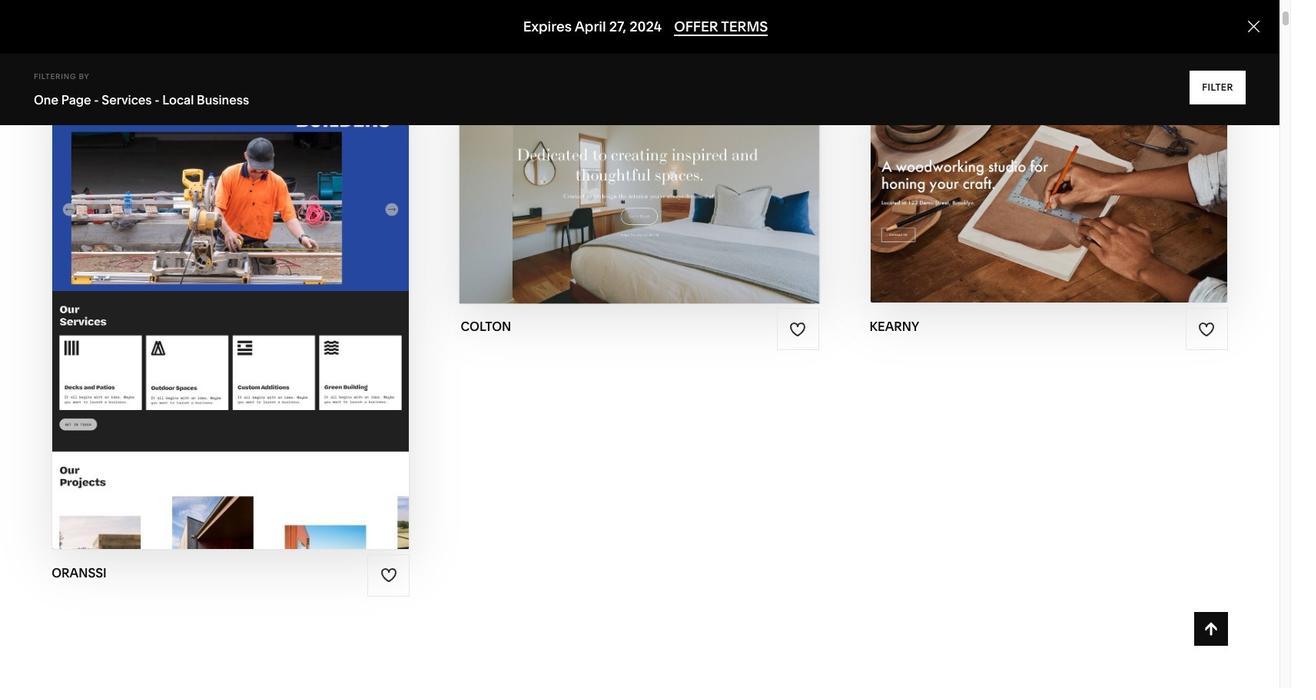Task type: locate. For each thing, give the bounding box(es) containing it.
colton image
[[461, 73, 819, 304]]

add colton to your favorites list image
[[789, 321, 806, 338]]

add oranssi to your favorites list image
[[380, 567, 397, 584]]



Task type: vqa. For each thing, say whether or not it's contained in the screenshot.
Colton 'image'
yes



Task type: describe. For each thing, give the bounding box(es) containing it.
kearny image
[[870, 74, 1227, 303]]

oranssi image
[[52, 74, 409, 549]]

back to top image
[[1203, 621, 1219, 638]]



